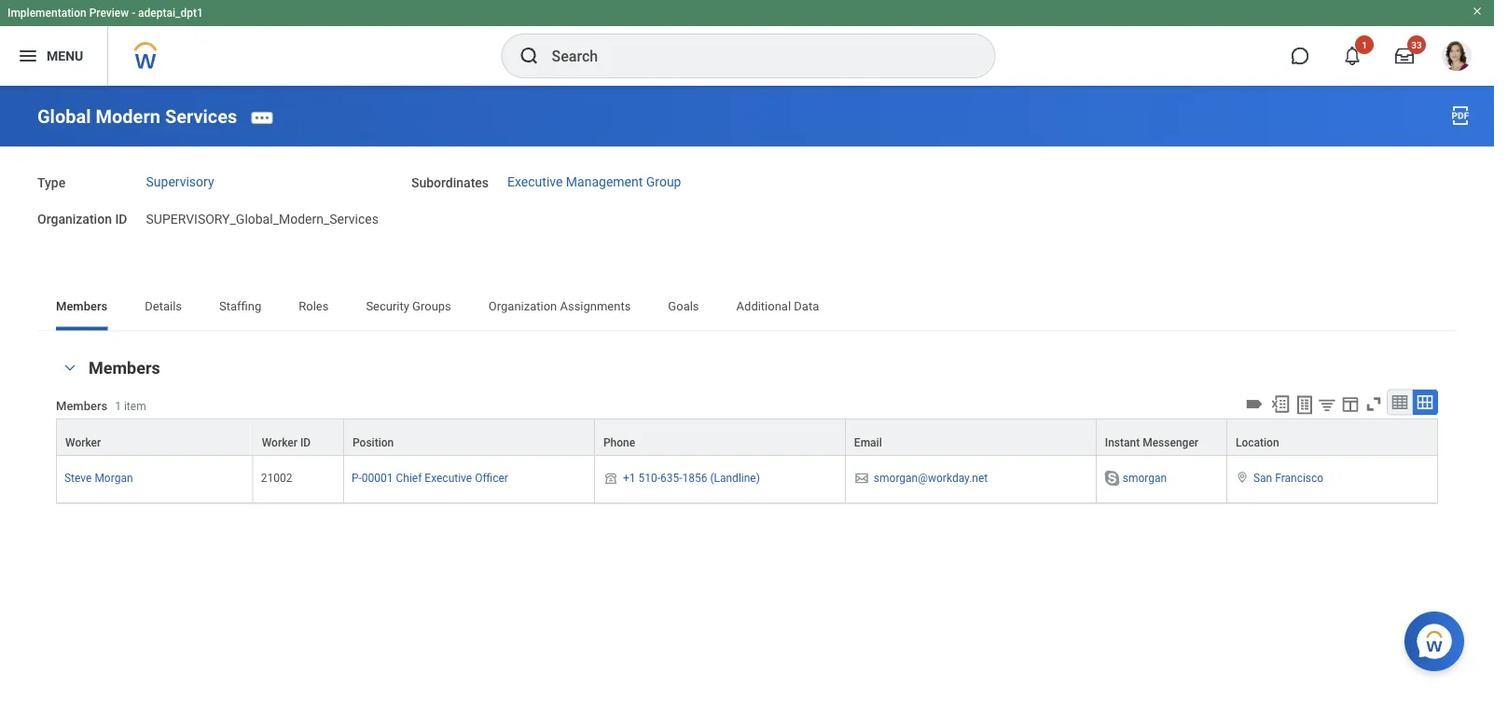 Task type: locate. For each thing, give the bounding box(es) containing it.
1 worker from the left
[[65, 437, 101, 450]]

members down chevron down "image"
[[56, 399, 108, 413]]

row containing steve morgan
[[56, 456, 1439, 504]]

organization down the type
[[37, 212, 112, 227]]

tab list containing members
[[37, 286, 1458, 331]]

members
[[56, 300, 108, 314], [89, 359, 160, 378], [56, 399, 108, 413]]

morgan
[[95, 472, 133, 485]]

executive left management
[[508, 174, 563, 189]]

toolbar
[[1242, 390, 1439, 419]]

510-
[[639, 472, 661, 485]]

1 inside members 1 item
[[115, 400, 121, 413]]

organization
[[37, 212, 112, 227], [489, 300, 557, 314]]

row containing worker
[[56, 419, 1439, 456]]

1856
[[683, 472, 708, 485]]

worker up steve
[[65, 437, 101, 450]]

1 row from the top
[[56, 419, 1439, 456]]

executive right chief
[[425, 472, 472, 485]]

officer
[[475, 472, 508, 485]]

1 horizontal spatial id
[[300, 437, 311, 450]]

export to worksheets image
[[1294, 394, 1317, 417]]

services
[[165, 106, 237, 128]]

chevron down image
[[59, 362, 81, 375]]

subordinates
[[411, 176, 489, 191]]

assignments
[[560, 300, 631, 314]]

worker for worker id
[[262, 437, 298, 450]]

supervisory_global_modern_services
[[146, 212, 379, 227]]

33 button
[[1385, 35, 1427, 77]]

row down phone popup button
[[56, 456, 1439, 504]]

0 horizontal spatial id
[[115, 212, 127, 227]]

1 horizontal spatial executive
[[508, 174, 563, 189]]

0 horizontal spatial organization
[[37, 212, 112, 227]]

preview
[[89, 7, 129, 20]]

smorgan@workday.net link
[[874, 468, 988, 485]]

phone image
[[603, 471, 620, 486]]

phone button
[[595, 420, 845, 455]]

supervisory
[[146, 174, 214, 189]]

0 vertical spatial 1
[[1362, 39, 1368, 50]]

row
[[56, 419, 1439, 456], [56, 456, 1439, 504]]

0 horizontal spatial worker
[[65, 437, 101, 450]]

global modern services main content
[[0, 86, 1495, 589]]

+1 510-635-1856 (landline)
[[623, 472, 760, 485]]

chief
[[396, 472, 422, 485]]

0 vertical spatial executive
[[508, 174, 563, 189]]

members button
[[89, 359, 160, 378]]

justify image
[[17, 45, 39, 67]]

worker id
[[262, 437, 311, 450]]

steve
[[64, 472, 92, 485]]

additional
[[737, 300, 791, 314]]

1 vertical spatial executive
[[425, 472, 472, 485]]

1 horizontal spatial organization
[[489, 300, 557, 314]]

menu
[[47, 48, 83, 64]]

type
[[37, 176, 65, 191]]

instant messenger
[[1106, 437, 1199, 450]]

0 horizontal spatial executive
[[425, 472, 472, 485]]

2 worker from the left
[[262, 437, 298, 450]]

menu button
[[0, 26, 108, 86]]

1 left item
[[115, 400, 121, 413]]

san francisco link
[[1254, 468, 1324, 485]]

0 horizontal spatial 1
[[115, 400, 121, 413]]

worker up 21002
[[262, 437, 298, 450]]

members up chevron down "image"
[[56, 300, 108, 314]]

1 horizontal spatial 1
[[1362, 39, 1368, 50]]

2 row from the top
[[56, 456, 1439, 504]]

profile logan mcneil image
[[1443, 41, 1472, 75]]

0 vertical spatial organization
[[37, 212, 112, 227]]

worker
[[65, 437, 101, 450], [262, 437, 298, 450]]

roles
[[299, 300, 329, 314]]

33
[[1412, 39, 1423, 50]]

san
[[1254, 472, 1273, 485]]

additional data
[[737, 300, 819, 314]]

p-00001 chief executive officer link
[[352, 468, 508, 485]]

id
[[115, 212, 127, 227], [300, 437, 311, 450]]

search image
[[518, 45, 541, 67]]

1 right notifications large icon
[[1362, 39, 1368, 50]]

+1 510-635-1856 (landline) link
[[623, 468, 760, 485]]

skype image
[[1103, 469, 1121, 488]]

1 vertical spatial id
[[300, 437, 311, 450]]

21002
[[261, 472, 292, 485]]

email
[[855, 437, 882, 450]]

position button
[[344, 420, 594, 455]]

location
[[1236, 437, 1280, 450]]

row up (landline)
[[56, 419, 1439, 456]]

1 vertical spatial organization
[[489, 300, 557, 314]]

1
[[1362, 39, 1368, 50], [115, 400, 121, 413]]

organization left assignments
[[489, 300, 557, 314]]

click to view/edit grid preferences image
[[1341, 394, 1361, 415]]

location button
[[1228, 420, 1438, 455]]

0 vertical spatial id
[[115, 212, 127, 227]]

members up item
[[89, 359, 160, 378]]

id for organization id
[[115, 212, 127, 227]]

notifications element
[[1452, 37, 1467, 52]]

organization for organization id
[[37, 212, 112, 227]]

(landline)
[[710, 472, 760, 485]]

00001
[[362, 472, 393, 485]]

tab list
[[37, 286, 1458, 331]]

smorgan link
[[1123, 468, 1167, 485]]

goals
[[668, 300, 699, 314]]

id inside popup button
[[300, 437, 311, 450]]

executive
[[508, 174, 563, 189], [425, 472, 472, 485]]

view printable version (pdf) image
[[1450, 105, 1472, 127]]

1 vertical spatial 1
[[115, 400, 121, 413]]

1 horizontal spatial worker
[[262, 437, 298, 450]]



Task type: describe. For each thing, give the bounding box(es) containing it.
details
[[145, 300, 182, 314]]

id for worker id
[[300, 437, 311, 450]]

menu banner
[[0, 0, 1495, 86]]

select to filter grid data image
[[1318, 395, 1338, 415]]

steve morgan link
[[64, 468, 133, 485]]

worker for worker
[[65, 437, 101, 450]]

fullscreen image
[[1364, 394, 1385, 415]]

1 vertical spatial members
[[89, 359, 160, 378]]

export to excel image
[[1271, 394, 1291, 415]]

smorgan@workday.net
[[874, 472, 988, 485]]

security groups
[[366, 300, 451, 314]]

messenger
[[1143, 437, 1199, 450]]

635-
[[661, 472, 683, 485]]

email button
[[846, 420, 1096, 455]]

security
[[366, 300, 410, 314]]

mail image
[[854, 471, 870, 486]]

tab list inside the global modern services "main content"
[[37, 286, 1458, 331]]

worker button
[[57, 420, 253, 455]]

data
[[794, 300, 819, 314]]

instant messenger button
[[1097, 420, 1227, 455]]

+1
[[623, 472, 636, 485]]

phone
[[604, 437, 636, 450]]

expand table image
[[1416, 394, 1435, 412]]

inbox large image
[[1396, 47, 1415, 65]]

group
[[646, 174, 682, 189]]

implementation
[[7, 7, 86, 20]]

notifications large image
[[1344, 47, 1362, 65]]

1 inside button
[[1362, 39, 1368, 50]]

executive management group
[[508, 174, 682, 189]]

organization assignments
[[489, 300, 631, 314]]

staffing
[[219, 300, 261, 314]]

supervisory link
[[146, 174, 214, 189]]

smorgan
[[1123, 472, 1167, 485]]

organization id
[[37, 212, 127, 227]]

executive inside 'members' group
[[425, 472, 472, 485]]

2 vertical spatial members
[[56, 399, 108, 413]]

worker id button
[[254, 420, 343, 455]]

organization for organization assignments
[[489, 300, 557, 314]]

global modern services
[[37, 106, 237, 128]]

adeptai_dpt1
[[138, 7, 203, 20]]

close environment banner image
[[1472, 6, 1484, 17]]

san francisco
[[1254, 472, 1324, 485]]

p-
[[352, 472, 362, 485]]

1 button
[[1333, 35, 1375, 77]]

table image
[[1391, 394, 1410, 412]]

item
[[124, 400, 146, 413]]

-
[[132, 7, 135, 20]]

members group
[[56, 357, 1439, 505]]

0 vertical spatial members
[[56, 300, 108, 314]]

members 1 item
[[56, 399, 146, 413]]

tag image
[[1245, 394, 1265, 415]]

management
[[566, 174, 643, 189]]

steve morgan
[[64, 472, 133, 485]]

toolbar inside 'members' group
[[1242, 390, 1439, 419]]

p-00001 chief executive officer
[[352, 472, 508, 485]]

modern
[[96, 106, 160, 128]]

position
[[353, 437, 394, 450]]

francisco
[[1276, 472, 1324, 485]]

Search Workday  search field
[[552, 35, 957, 77]]

instant
[[1106, 437, 1140, 450]]

location image
[[1235, 471, 1250, 484]]

executive management group link
[[508, 174, 682, 189]]

global modern services link
[[37, 106, 237, 128]]

global
[[37, 106, 91, 128]]

implementation preview -   adeptai_dpt1
[[7, 7, 203, 20]]

groups
[[413, 300, 451, 314]]



Task type: vqa. For each thing, say whether or not it's contained in the screenshot.
Worker to the left
yes



